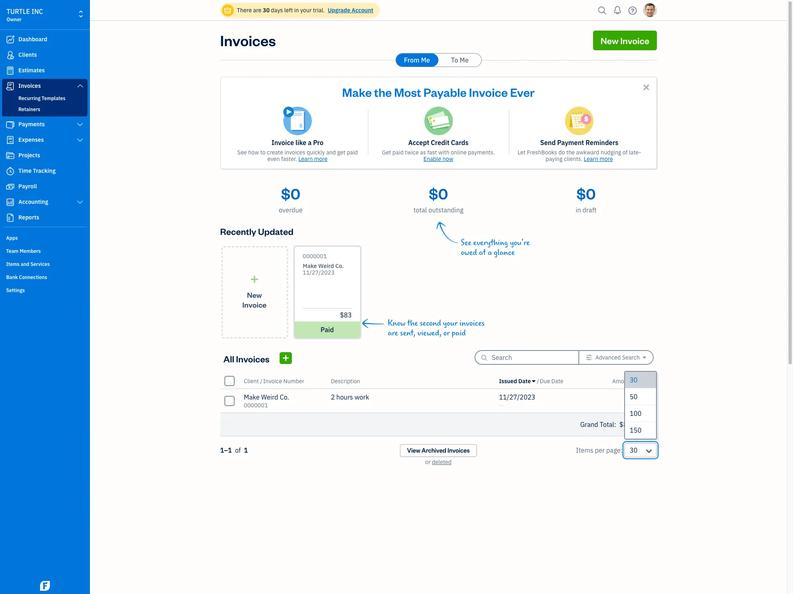 Task type: vqa. For each thing, say whether or not it's contained in the screenshot.
Items
yes



Task type: locate. For each thing, give the bounding box(es) containing it.
2 me from the left
[[460, 56, 469, 64]]

accept credit cards image
[[425, 107, 453, 135]]

see
[[237, 149, 247, 156], [461, 239, 472, 248]]

$0 overdue
[[279, 184, 303, 214]]

or down the archived
[[426, 459, 431, 466]]

list box
[[625, 372, 657, 439]]

1 vertical spatial new invoice link
[[222, 247, 288, 339]]

1 horizontal spatial 0000001
[[303, 253, 327, 260]]

the inside let freshbooks do the awkward nudging of late- paying clients.
[[567, 149, 575, 156]]

1 vertical spatial new
[[247, 290, 262, 300]]

1 vertical spatial items
[[577, 447, 594, 455]]

in left draft
[[576, 206, 582, 214]]

invoices inside see how to create invoices quickly and get paid even faster.
[[285, 149, 306, 156]]

1 horizontal spatial the
[[408, 319, 418, 329]]

0 horizontal spatial make
[[244, 394, 260, 402]]

get
[[382, 149, 391, 156]]

see for see everything you're owed at a glance
[[461, 239, 472, 248]]

0 horizontal spatial me
[[421, 56, 430, 64]]

$0 total outstanding
[[414, 184, 464, 214]]

2 horizontal spatial make
[[343, 84, 372, 100]]

11/27/2023 —
[[499, 394, 536, 410]]

learn more down pro
[[299, 155, 328, 163]]

and left get
[[327, 149, 336, 156]]

your left trial.
[[301, 7, 312, 14]]

0 horizontal spatial the
[[375, 84, 392, 100]]

1 horizontal spatial new invoice
[[601, 35, 650, 46]]

1 vertical spatial of
[[235, 447, 241, 455]]

chevron large down image up recurring templates link
[[76, 83, 84, 89]]

0 horizontal spatial items
[[6, 261, 20, 268]]

0 horizontal spatial invoices
[[285, 149, 306, 156]]

0 vertical spatial of
[[623, 149, 628, 156]]

1
[[244, 447, 248, 455]]

issued
[[499, 378, 518, 385]]

amount / status
[[613, 378, 654, 385]]

items for items and services
[[6, 261, 20, 268]]

the left most
[[375, 84, 392, 100]]

0 vertical spatial invoices
[[285, 149, 306, 156]]

items for items per page:
[[577, 447, 594, 455]]

1 vertical spatial and
[[21, 261, 29, 268]]

0 horizontal spatial see
[[237, 149, 247, 156]]

more down pro
[[314, 155, 328, 163]]

0 vertical spatial 30
[[263, 7, 270, 14]]

items and services link
[[2, 258, 88, 270]]

awkward
[[577, 149, 600, 156]]

crown image
[[224, 6, 232, 15]]

left
[[285, 7, 293, 14]]

in right left
[[294, 7, 299, 14]]

$83.19 down the status "link"
[[633, 394, 654, 402]]

get
[[338, 149, 346, 156]]

payable
[[424, 84, 467, 100]]

invoices down there
[[220, 31, 276, 50]]

2 vertical spatial the
[[408, 319, 418, 329]]

3 / from the left
[[635, 378, 637, 385]]

the right do
[[567, 149, 575, 156]]

2 $0 from the left
[[429, 184, 448, 203]]

there
[[237, 7, 252, 14]]

2 vertical spatial chevron large down image
[[76, 199, 84, 206]]

0 vertical spatial the
[[375, 84, 392, 100]]

1 vertical spatial the
[[567, 149, 575, 156]]

0 vertical spatial new
[[601, 35, 619, 46]]

are down know
[[388, 329, 399, 338]]

1 horizontal spatial new invoice link
[[594, 31, 657, 50]]

1 chevron large down image from the top
[[76, 83, 84, 89]]

1 learn more from the left
[[299, 155, 328, 163]]

second
[[420, 319, 441, 329]]

report image
[[5, 214, 15, 222]]

invoice like a pro image
[[283, 107, 312, 135]]

/ for amount
[[635, 378, 637, 385]]

date for due date
[[552, 378, 564, 385]]

and down team members
[[21, 261, 29, 268]]

a left pro
[[308, 139, 312, 147]]

add invoice image
[[282, 353, 290, 364]]

see inside see everything you're owed at a glance
[[461, 239, 472, 248]]

invoices inside know the second your invoices are sent, viewed, or paid
[[460, 319, 485, 329]]

chevron large down image down chevron large down image on the top of page
[[76, 137, 84, 144]]

new down "plus" image
[[247, 290, 262, 300]]

new down search icon
[[601, 35, 619, 46]]

1 horizontal spatial /
[[537, 378, 540, 385]]

1 / from the left
[[260, 378, 263, 385]]

2 hours work link
[[321, 389, 496, 413]]

items inside main element
[[6, 261, 20, 268]]

0 vertical spatial chevron large down image
[[76, 83, 84, 89]]

money image
[[5, 183, 15, 191]]

all
[[224, 353, 234, 365]]

clients
[[18, 51, 37, 59]]

2 more from the left
[[600, 155, 614, 163]]

1 horizontal spatial 11/27/2023
[[499, 394, 536, 402]]

settings image
[[586, 355, 593, 361]]

me right to
[[460, 56, 469, 64]]

a right the at on the top right of page
[[488, 248, 492, 258]]

1 horizontal spatial items
[[577, 447, 594, 455]]

your right 'second'
[[443, 319, 458, 329]]

pro
[[313, 139, 324, 147]]

2 learn more from the left
[[584, 155, 614, 163]]

1 learn from the left
[[299, 155, 313, 163]]

$0
[[281, 184, 301, 203], [429, 184, 448, 203], [577, 184, 596, 203]]

$0 up draft
[[577, 184, 596, 203]]

1 horizontal spatial a
[[488, 248, 492, 258]]

services
[[30, 261, 50, 268]]

of left late- at the top right of page
[[623, 149, 628, 156]]

or
[[444, 329, 450, 338], [426, 459, 431, 466]]

0 horizontal spatial in
[[294, 7, 299, 14]]

deleted
[[432, 459, 452, 466]]

date right due
[[552, 378, 564, 385]]

1 vertical spatial in
[[576, 206, 582, 214]]

0 horizontal spatial 0000001
[[244, 402, 268, 410]]

1 horizontal spatial your
[[443, 319, 458, 329]]

0 horizontal spatial new invoice
[[243, 290, 267, 310]]

chevron large down image
[[76, 83, 84, 89], [76, 137, 84, 144], [76, 199, 84, 206]]

recurring templates
[[18, 95, 65, 101]]

issued date
[[499, 378, 531, 385]]

$0 up "outstanding"
[[429, 184, 448, 203]]

more for send payment reminders
[[600, 155, 614, 163]]

/ left status
[[635, 378, 637, 385]]

3 $0 from the left
[[577, 184, 596, 203]]

days
[[271, 7, 283, 14]]

/ right client
[[260, 378, 263, 385]]

1 vertical spatial 0000001
[[244, 402, 268, 410]]

1 vertical spatial see
[[461, 239, 472, 248]]

1 vertical spatial 11/27/2023
[[499, 394, 536, 402]]

see for see how to create invoices quickly and get paid even faster.
[[237, 149, 247, 156]]

reports
[[18, 214, 39, 221]]

make for make weird co. 0000001
[[244, 394, 260, 402]]

expenses
[[18, 136, 44, 144]]

make for make the most payable invoice ever
[[343, 84, 372, 100]]

1 vertical spatial invoices
[[460, 319, 485, 329]]

1 vertical spatial new invoice
[[243, 290, 267, 310]]

0 vertical spatial see
[[237, 149, 247, 156]]

a inside see everything you're owed at a glance
[[488, 248, 492, 258]]

make inside make weird co. 0000001
[[244, 394, 260, 402]]

accounting
[[18, 198, 48, 206]]

the up the sent,
[[408, 319, 418, 329]]

0000001
[[303, 253, 327, 260], [244, 402, 268, 410]]

1 vertical spatial co.
[[280, 394, 289, 402]]

your
[[301, 7, 312, 14], [443, 319, 458, 329]]

you're
[[510, 239, 530, 248]]

$0 up "overdue"
[[281, 184, 301, 203]]

0 vertical spatial or
[[444, 329, 450, 338]]

your inside know the second your invoices are sent, viewed, or paid
[[443, 319, 458, 329]]

1 horizontal spatial $0
[[429, 184, 448, 203]]

see inside see how to create invoices quickly and get paid even faster.
[[237, 149, 247, 156]]

0 horizontal spatial learn
[[299, 155, 313, 163]]

1 vertical spatial a
[[488, 248, 492, 258]]

plus image
[[250, 276, 259, 284]]

2 vertical spatial 30
[[630, 447, 638, 455]]

timer image
[[5, 167, 15, 176]]

invoice
[[621, 35, 650, 46], [469, 84, 508, 100], [272, 139, 294, 147], [243, 300, 267, 310], [263, 378, 282, 385]]

0 vertical spatial make
[[343, 84, 372, 100]]

how
[[248, 149, 259, 156]]

main element
[[0, 0, 110, 595]]

make
[[343, 84, 372, 100], [303, 263, 317, 270], [244, 394, 260, 402]]

co. inside make weird co. 0000001
[[280, 394, 289, 402]]

$0 for $0 overdue
[[281, 184, 301, 203]]

0 horizontal spatial learn more
[[299, 155, 328, 163]]

1 horizontal spatial see
[[461, 239, 472, 248]]

1 vertical spatial chevron large down image
[[76, 137, 84, 144]]

1 horizontal spatial are
[[388, 329, 399, 338]]

1 horizontal spatial more
[[600, 155, 614, 163]]

0 vertical spatial new invoice
[[601, 35, 650, 46]]

learn
[[299, 155, 313, 163], [584, 155, 599, 163]]

do
[[559, 149, 566, 156]]

invoices
[[285, 149, 306, 156], [460, 319, 485, 329]]

of inside let freshbooks do the awkward nudging of late- paying clients.
[[623, 149, 628, 156]]

total
[[600, 421, 615, 429]]

2 horizontal spatial $0
[[577, 184, 596, 203]]

weird inside make weird co. 0000001
[[261, 394, 278, 402]]

0 horizontal spatial date
[[519, 378, 531, 385]]

caretdown image
[[643, 355, 647, 361]]

learn more down reminders
[[584, 155, 614, 163]]

1 horizontal spatial new
[[601, 35, 619, 46]]

/ right caretdown icon
[[537, 378, 540, 385]]

1 horizontal spatial make
[[303, 263, 317, 270]]

to me link
[[439, 54, 482, 67]]

invoices up recurring on the top left
[[18, 82, 41, 90]]

0 vertical spatial a
[[308, 139, 312, 147]]

0 horizontal spatial more
[[314, 155, 328, 163]]

credit
[[431, 139, 450, 147]]

accept credit cards get paid twice as fast with online payments. enable now
[[382, 139, 495, 163]]

1 $0 from the left
[[281, 184, 301, 203]]

1 horizontal spatial weird
[[318, 263, 334, 270]]

0 vertical spatial items
[[6, 261, 20, 268]]

see up 'owed'
[[461, 239, 472, 248]]

new invoice down go to help icon
[[601, 35, 650, 46]]

2 horizontal spatial /
[[635, 378, 637, 385]]

0 horizontal spatial and
[[21, 261, 29, 268]]

date left caretdown icon
[[519, 378, 531, 385]]

learn more
[[299, 155, 328, 163], [584, 155, 614, 163]]

learn right faster.
[[299, 155, 313, 163]]

1 more from the left
[[314, 155, 328, 163]]

Items per page: field
[[625, 444, 657, 458]]

0 horizontal spatial co.
[[280, 394, 289, 402]]

chevron large down image down payroll link
[[76, 199, 84, 206]]

learn right clients.
[[584, 155, 599, 163]]

chevron large down image
[[76, 122, 84, 128]]

me for to me
[[460, 56, 469, 64]]

see left how
[[237, 149, 247, 156]]

recurring
[[18, 95, 41, 101]]

0 vertical spatial co.
[[336, 263, 344, 270]]

paid inside $83.19 paid
[[639, 403, 651, 411]]

0000001 make weird co. 11/27/2023
[[303, 253, 344, 277]]

2 / from the left
[[537, 378, 540, 385]]

1 vertical spatial your
[[443, 319, 458, 329]]

0 horizontal spatial are
[[253, 7, 262, 14]]

or right viewed,
[[444, 329, 450, 338]]

expenses link
[[2, 133, 88, 148]]

1 horizontal spatial of
[[623, 149, 628, 156]]

2 vertical spatial make
[[244, 394, 260, 402]]

paid inside know the second your invoices are sent, viewed, or paid
[[452, 329, 466, 338]]

upgrade
[[328, 7, 351, 14]]

search image
[[596, 4, 609, 17]]

projects
[[18, 152, 40, 159]]

date
[[519, 378, 531, 385], [552, 378, 564, 385]]

in inside $0 in draft
[[576, 206, 582, 214]]

are right there
[[253, 7, 262, 14]]

invoice down go to help icon
[[621, 35, 650, 46]]

chevron large down image inside expenses link
[[76, 137, 84, 144]]

list box containing 30
[[625, 372, 657, 439]]

draft
[[583, 206, 597, 214]]

accept
[[409, 139, 430, 147]]

0 vertical spatial 0000001
[[303, 253, 327, 260]]

0 vertical spatial your
[[301, 7, 312, 14]]

items down team
[[6, 261, 20, 268]]

0 horizontal spatial weird
[[261, 394, 278, 402]]

1 horizontal spatial in
[[576, 206, 582, 214]]

1 horizontal spatial co.
[[336, 263, 344, 270]]

paid inside accept credit cards get paid twice as fast with online payments. enable now
[[393, 149, 404, 156]]

items left per
[[577, 447, 594, 455]]

30 inside 'items per page:' field
[[630, 447, 638, 455]]

1 horizontal spatial learn more
[[584, 155, 614, 163]]

description link
[[331, 378, 361, 385]]

see everything you're owed at a glance
[[461, 239, 530, 258]]

0 horizontal spatial 11/27/2023
[[303, 269, 335, 277]]

1 vertical spatial make
[[303, 263, 317, 270]]

new invoice down "plus" image
[[243, 290, 267, 310]]

0 horizontal spatial new invoice link
[[222, 247, 288, 339]]

of
[[623, 149, 628, 156], [235, 447, 241, 455]]

1 me from the left
[[421, 56, 430, 64]]

new invoice link
[[594, 31, 657, 50], [222, 247, 288, 339]]

bank connections
[[6, 275, 47, 281]]

advanced
[[596, 354, 621, 362]]

projects link
[[2, 149, 88, 163]]

1 date from the left
[[519, 378, 531, 385]]

recently
[[220, 226, 256, 237]]

more down reminders
[[600, 155, 614, 163]]

description
[[331, 378, 361, 385]]

1 horizontal spatial and
[[327, 149, 336, 156]]

updated
[[258, 226, 294, 237]]

1 horizontal spatial learn
[[584, 155, 599, 163]]

2 learn from the left
[[584, 155, 599, 163]]

1 horizontal spatial date
[[552, 378, 564, 385]]

1 vertical spatial 30
[[630, 376, 638, 385]]

all invoices
[[224, 353, 270, 365]]

invoices up deleted link
[[448, 447, 470, 455]]

project image
[[5, 152, 15, 160]]

2 date from the left
[[552, 378, 564, 385]]

3 chevron large down image from the top
[[76, 199, 84, 206]]

apps
[[6, 235, 18, 241]]

invoice right client link
[[263, 378, 282, 385]]

1 horizontal spatial invoices
[[460, 319, 485, 329]]

archived
[[422, 447, 447, 455]]

0 vertical spatial new invoice link
[[594, 31, 657, 50]]

0 vertical spatial 11/27/2023
[[303, 269, 335, 277]]

invoice left ever
[[469, 84, 508, 100]]

to me
[[452, 56, 469, 64]]

0 horizontal spatial $0
[[281, 184, 301, 203]]

0 horizontal spatial new
[[247, 290, 262, 300]]

quickly
[[307, 149, 325, 156]]

invoice like a pro
[[272, 139, 324, 147]]

me inside "link"
[[460, 56, 469, 64]]

payments
[[18, 121, 45, 128]]

expense image
[[5, 136, 15, 144]]

team members
[[6, 248, 41, 255]]

0 horizontal spatial your
[[301, 7, 312, 14]]

$0 inside $0 overdue
[[281, 184, 301, 203]]

send payment reminders image
[[566, 107, 594, 135]]

0 vertical spatial and
[[327, 149, 336, 156]]

me right from at the top right of the page
[[421, 56, 430, 64]]

$83.19 down 100
[[620, 421, 641, 429]]

paying
[[546, 155, 563, 163]]

the inside know the second your invoices are sent, viewed, or paid
[[408, 319, 418, 329]]

0000001 inside make weird co. 0000001
[[244, 402, 268, 410]]

are
[[253, 7, 262, 14], [388, 329, 399, 338]]

0 horizontal spatial /
[[260, 378, 263, 385]]

estimate image
[[5, 67, 15, 75]]

or inside the view archived invoices or deleted
[[426, 459, 431, 466]]

weird
[[318, 263, 334, 270], [261, 394, 278, 402]]

trial.
[[313, 7, 325, 14]]

1–1 of 1
[[220, 447, 248, 455]]

outstanding
[[429, 206, 464, 214]]

2 chevron large down image from the top
[[76, 137, 84, 144]]

payroll
[[18, 183, 37, 190]]

me
[[421, 56, 430, 64], [460, 56, 469, 64]]

$0 inside $0 in draft
[[577, 184, 596, 203]]

2 horizontal spatial the
[[567, 149, 575, 156]]

1 vertical spatial weird
[[261, 394, 278, 402]]

invoices inside the view archived invoices or deleted
[[448, 447, 470, 455]]

11/27/2023
[[303, 269, 335, 277], [499, 394, 536, 402]]

turtle
[[7, 7, 30, 16]]

$0 inside $0 total outstanding
[[429, 184, 448, 203]]

1 vertical spatial are
[[388, 329, 399, 338]]

payment image
[[5, 121, 15, 129]]

of left 1
[[235, 447, 241, 455]]

0 horizontal spatial or
[[426, 459, 431, 466]]



Task type: describe. For each thing, give the bounding box(es) containing it.
paid inside see how to create invoices quickly and get paid even faster.
[[347, 149, 358, 156]]

freshbooks image
[[38, 582, 52, 592]]

turtle inc owner
[[7, 7, 43, 23]]

send
[[541, 139, 556, 147]]

dashboard image
[[5, 36, 15, 44]]

1–1
[[220, 447, 232, 455]]

invoice down "plus" image
[[243, 300, 267, 310]]

chevron large down image for invoices
[[76, 83, 84, 89]]

notifications image
[[612, 2, 625, 18]]

or inside know the second your invoices are sent, viewed, or paid
[[444, 329, 450, 338]]

are inside know the second your invoices are sent, viewed, or paid
[[388, 329, 399, 338]]

invoices inside main element
[[18, 82, 41, 90]]

100
[[630, 410, 642, 418]]

chart image
[[5, 198, 15, 207]]

now
[[443, 155, 454, 163]]

know the second your invoices are sent, viewed, or paid
[[388, 319, 485, 338]]

bank connections link
[[2, 271, 88, 284]]

view archived invoices or deleted
[[407, 447, 470, 466]]

connections
[[19, 275, 47, 281]]

as
[[421, 149, 426, 156]]

view archived invoices link
[[400, 445, 478, 458]]

—
[[499, 402, 504, 410]]

11/27/2023 inside 0000001 make weird co. 11/27/2023
[[303, 269, 335, 277]]

from me link
[[396, 54, 439, 67]]

date for issued date
[[519, 378, 531, 385]]

viewed,
[[418, 329, 442, 338]]

0000001 inside 0000001 make weird co. 11/27/2023
[[303, 253, 327, 260]]

team
[[6, 248, 19, 255]]

50
[[630, 393, 638, 401]]

payments link
[[2, 117, 88, 132]]

0 vertical spatial are
[[253, 7, 262, 14]]

ever
[[511, 84, 535, 100]]

advanced search button
[[580, 351, 653, 365]]

$0 in draft
[[576, 184, 597, 214]]

make inside 0000001 make weird co. 11/27/2023
[[303, 263, 317, 270]]

$0 for $0 in draft
[[577, 184, 596, 203]]

client image
[[5, 51, 15, 59]]

items and services
[[6, 261, 50, 268]]

dashboard
[[18, 36, 47, 43]]

create
[[267, 149, 283, 156]]

invoices up client link
[[236, 353, 270, 365]]

$0 for $0 total outstanding
[[429, 184, 448, 203]]

twice
[[405, 149, 419, 156]]

chevron large down image for accounting
[[76, 199, 84, 206]]

Search text field
[[492, 351, 566, 365]]

invoices for even
[[285, 149, 306, 156]]

with
[[439, 149, 450, 156]]

invoices link
[[2, 79, 88, 94]]

invoices for paid
[[460, 319, 485, 329]]

overdue
[[279, 206, 303, 214]]

there are 30 days left in your trial. upgrade account
[[237, 7, 374, 14]]

payment
[[558, 139, 585, 147]]

and inside main element
[[21, 261, 29, 268]]

page:
[[607, 447, 623, 455]]

learn more for reminders
[[584, 155, 614, 163]]

1 vertical spatial $83.19
[[620, 421, 641, 429]]

due date
[[540, 378, 564, 385]]

to
[[261, 149, 266, 156]]

apps link
[[2, 232, 88, 244]]

learn more for a
[[299, 155, 328, 163]]

me for from me
[[421, 56, 430, 64]]

new invoice link for invoices
[[594, 31, 657, 50]]

advanced search
[[596, 354, 640, 362]]

invoice up create
[[272, 139, 294, 147]]

sent,
[[400, 329, 416, 338]]

usd
[[643, 422, 654, 429]]

nudging
[[601, 149, 622, 156]]

make weird co. 0000001
[[244, 394, 289, 410]]

0 vertical spatial $83.19
[[633, 394, 654, 402]]

caretdown image
[[533, 378, 536, 385]]

settings link
[[2, 284, 88, 297]]

status link
[[638, 378, 654, 385]]

like
[[296, 139, 307, 147]]

grand
[[581, 421, 599, 429]]

most
[[395, 84, 422, 100]]

retainers link
[[4, 105, 86, 115]]

dashboard link
[[2, 32, 88, 47]]

co. inside 0000001 make weird co. 11/27/2023
[[336, 263, 344, 270]]

learn for a
[[299, 155, 313, 163]]

amount
[[613, 378, 633, 385]]

let freshbooks do the awkward nudging of late- paying clients.
[[518, 149, 642, 163]]

$83.19 paid
[[633, 394, 654, 411]]

new invoice link for know the second your invoices are sent, viewed, or paid
[[222, 247, 288, 339]]

tracking
[[33, 167, 56, 175]]

chevron large down image for expenses
[[76, 137, 84, 144]]

due
[[540, 378, 551, 385]]

from
[[404, 56, 420, 64]]

go to help image
[[627, 4, 640, 17]]

more for invoice like a pro
[[314, 155, 328, 163]]

0 vertical spatial in
[[294, 7, 299, 14]]

/ for client
[[260, 378, 263, 385]]

learn for reminders
[[584, 155, 599, 163]]

fast
[[428, 149, 437, 156]]

account
[[352, 7, 374, 14]]

team members link
[[2, 245, 88, 257]]

work
[[355, 394, 369, 402]]

send payment reminders
[[541, 139, 619, 147]]

payroll link
[[2, 180, 88, 194]]

2 hours work
[[331, 394, 369, 402]]

items per page:
[[577, 447, 623, 455]]

everything
[[474, 239, 509, 248]]

retainers
[[18, 106, 40, 113]]

150
[[630, 427, 642, 435]]

client link
[[244, 378, 260, 385]]

know
[[388, 319, 406, 329]]

status
[[638, 378, 654, 385]]

time tracking link
[[2, 164, 88, 179]]

the for know the second your invoices are sent, viewed, or paid
[[408, 319, 418, 329]]

0 horizontal spatial a
[[308, 139, 312, 147]]

weird inside 0000001 make weird co. 11/27/2023
[[318, 263, 334, 270]]

time tracking
[[18, 167, 56, 175]]

invoice image
[[5, 82, 15, 90]]

freshbooks
[[527, 149, 558, 156]]

and inside see how to create invoices quickly and get paid even faster.
[[327, 149, 336, 156]]

estimates
[[18, 67, 45, 74]]

0 horizontal spatial of
[[235, 447, 241, 455]]

the for make the most payable invoice ever
[[375, 84, 392, 100]]

recurring templates link
[[4, 94, 86, 104]]

payments.
[[468, 149, 495, 156]]

reminders
[[586, 139, 619, 147]]

close image
[[642, 83, 652, 92]]

online
[[451, 149, 467, 156]]

upgrade account link
[[326, 7, 374, 14]]

time
[[18, 167, 32, 175]]

see how to create invoices quickly and get paid even faster.
[[237, 149, 358, 163]]



